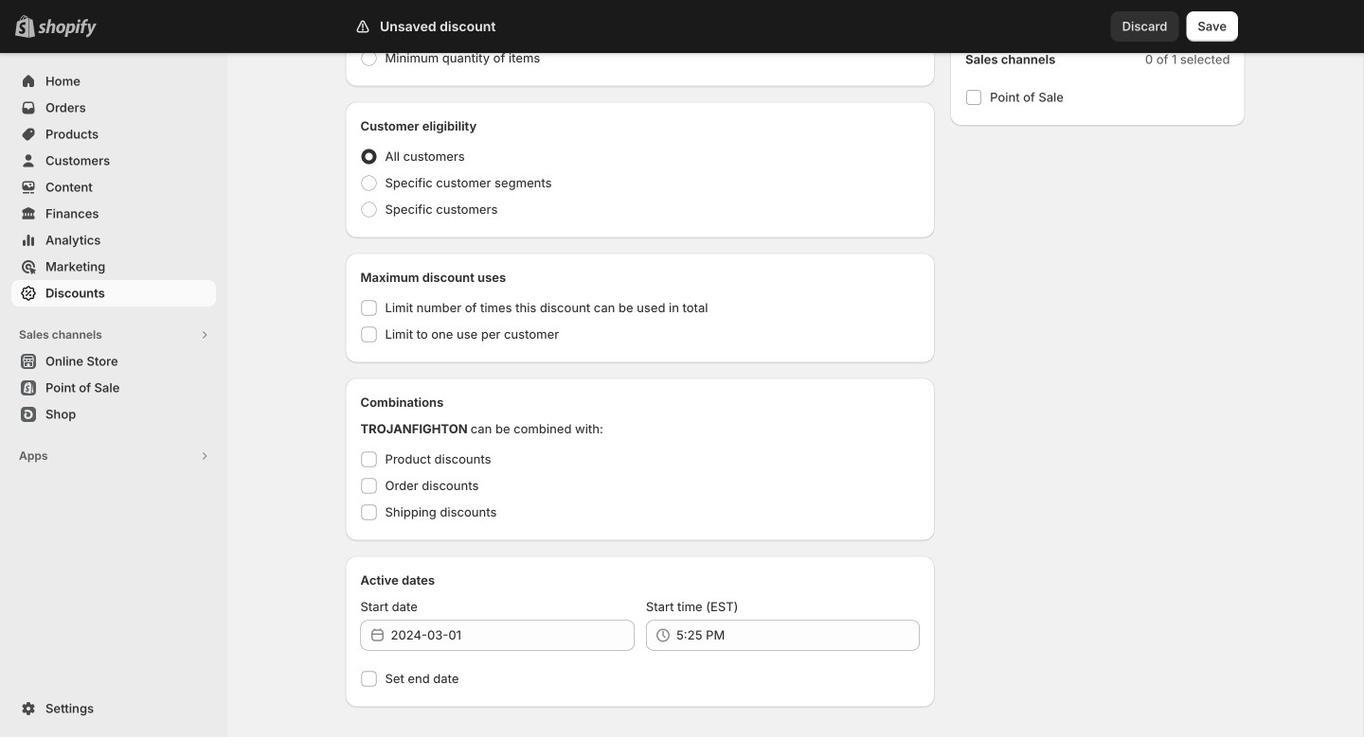 Task type: vqa. For each thing, say whether or not it's contained in the screenshot.
text box
no



Task type: locate. For each thing, give the bounding box(es) containing it.
YYYY-MM-DD text field
[[391, 621, 634, 651]]



Task type: describe. For each thing, give the bounding box(es) containing it.
shopify image
[[38, 19, 97, 38]]

Enter time text field
[[676, 621, 920, 651]]



